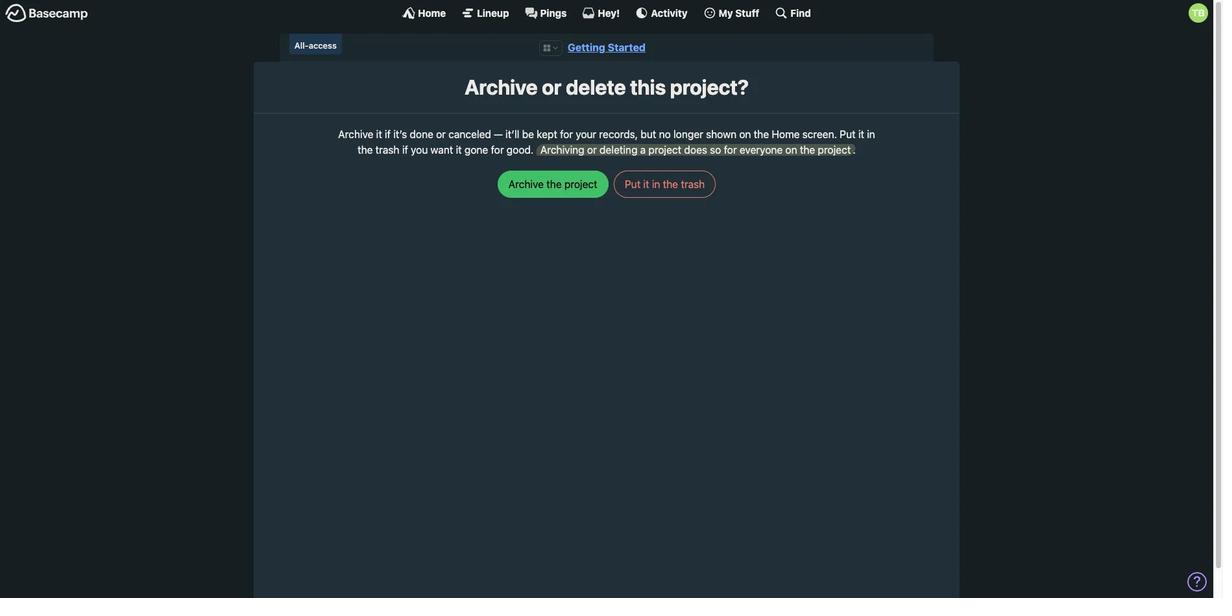 Task type: vqa. For each thing, say whether or not it's contained in the screenshot.
Tyler Black image
no



Task type: locate. For each thing, give the bounding box(es) containing it.
in down but
[[652, 178, 660, 190]]

1 vertical spatial home
[[772, 128, 800, 140]]

1 vertical spatial on
[[786, 144, 797, 156]]

0 horizontal spatial project
[[565, 178, 598, 190]]

home
[[418, 7, 446, 18], [772, 128, 800, 140]]

be
[[522, 128, 534, 140]]

archive or delete this project?
[[465, 75, 749, 100]]

0 horizontal spatial or
[[436, 128, 446, 140]]

—
[[494, 128, 503, 140]]

or left delete
[[542, 75, 562, 100]]

put
[[840, 128, 856, 140], [625, 178, 641, 190]]

everyone
[[740, 144, 783, 156]]

the down screen.
[[800, 144, 815, 156]]

if left 'you' in the left top of the page
[[402, 144, 408, 156]]

.
[[853, 144, 856, 156]]

project left .
[[818, 144, 851, 156]]

in
[[867, 128, 875, 140], [652, 178, 660, 190]]

if left it's
[[385, 128, 391, 140]]

pings
[[540, 7, 567, 18]]

0 horizontal spatial home
[[418, 7, 446, 18]]

0 vertical spatial in
[[867, 128, 875, 140]]

hey! button
[[582, 6, 620, 19]]

1 horizontal spatial put
[[840, 128, 856, 140]]

0 vertical spatial trash
[[376, 144, 400, 156]]

project down archiving
[[565, 178, 598, 190]]

started
[[608, 42, 646, 53]]

2 horizontal spatial or
[[587, 144, 597, 156]]

put up .
[[840, 128, 856, 140]]

1 vertical spatial put
[[625, 178, 641, 190]]

archive
[[465, 75, 538, 100], [338, 128, 374, 140], [509, 178, 544, 190]]

put down a
[[625, 178, 641, 190]]

project
[[649, 144, 682, 156], [818, 144, 851, 156], [565, 178, 598, 190]]

archive down good.
[[509, 178, 544, 190]]

archive inside archive it if it's done or canceled — it'll be kept for your records, but no longer shown on the home screen. put it in the trash if you want it gone for good.
[[338, 128, 374, 140]]

on right everyone
[[786, 144, 797, 156]]

1 vertical spatial in
[[652, 178, 660, 190]]

or for archive
[[542, 75, 562, 100]]

your
[[576, 128, 597, 140]]

for right so
[[724, 144, 737, 156]]

1 horizontal spatial home
[[772, 128, 800, 140]]

0 horizontal spatial in
[[652, 178, 660, 190]]

in right screen.
[[867, 128, 875, 140]]

2 vertical spatial archive
[[509, 178, 544, 190]]

a
[[640, 144, 646, 156]]

archiving or deleting a project does so for everyone on the project .
[[541, 144, 856, 156]]

0 vertical spatial on
[[740, 128, 751, 140]]

main element
[[0, 0, 1214, 25]]

project inside archive the project link
[[565, 178, 598, 190]]

longer
[[674, 128, 704, 140]]

home inside the main element
[[418, 7, 446, 18]]

1 horizontal spatial or
[[542, 75, 562, 100]]

archive for archive the project
[[509, 178, 544, 190]]

kept
[[537, 128, 557, 140]]

0 horizontal spatial on
[[740, 128, 751, 140]]

access
[[309, 40, 337, 51]]

my stuff
[[719, 7, 760, 18]]

0 vertical spatial home
[[418, 7, 446, 18]]

archive left it's
[[338, 128, 374, 140]]

0 vertical spatial if
[[385, 128, 391, 140]]

the down the archiving or deleting a project does so for everyone on the project .
[[663, 178, 678, 190]]

0 vertical spatial put
[[840, 128, 856, 140]]

for down —
[[491, 144, 504, 156]]

if
[[385, 128, 391, 140], [402, 144, 408, 156]]

stuff
[[736, 7, 760, 18]]

archive up —
[[465, 75, 538, 100]]

canceled
[[449, 128, 491, 140]]

activity link
[[636, 6, 688, 19]]

on inside archive it if it's done or canceled — it'll be kept for your records, but no longer shown on the home screen. put it in the trash if you want it gone for good.
[[740, 128, 751, 140]]

trash down it's
[[376, 144, 400, 156]]

for up archiving
[[560, 128, 573, 140]]

1 horizontal spatial project
[[649, 144, 682, 156]]

this
[[630, 75, 666, 100]]

0 horizontal spatial put
[[625, 178, 641, 190]]

project down no on the right of the page
[[649, 144, 682, 156]]

or
[[542, 75, 562, 100], [436, 128, 446, 140], [587, 144, 597, 156]]

put it in the trash
[[625, 178, 705, 190]]

it left it's
[[376, 128, 382, 140]]

on
[[740, 128, 751, 140], [786, 144, 797, 156]]

trash
[[376, 144, 400, 156], [681, 178, 705, 190]]

1 horizontal spatial in
[[867, 128, 875, 140]]

1 vertical spatial archive
[[338, 128, 374, 140]]

it
[[376, 128, 382, 140], [859, 128, 865, 140], [456, 144, 462, 156], [644, 178, 649, 190]]

records,
[[599, 128, 638, 140]]

home up everyone
[[772, 128, 800, 140]]

0 vertical spatial or
[[542, 75, 562, 100]]

2 vertical spatial or
[[587, 144, 597, 156]]

or down your
[[587, 144, 597, 156]]

switch accounts image
[[5, 3, 88, 23]]

0 horizontal spatial trash
[[376, 144, 400, 156]]

or up want
[[436, 128, 446, 140]]

it'll
[[506, 128, 520, 140]]

the
[[754, 128, 769, 140], [358, 144, 373, 156], [800, 144, 815, 156], [547, 178, 562, 190], [663, 178, 678, 190]]

the up everyone
[[754, 128, 769, 140]]

1 vertical spatial if
[[402, 144, 408, 156]]

1 vertical spatial or
[[436, 128, 446, 140]]

on up everyone
[[740, 128, 751, 140]]

trash down does
[[681, 178, 705, 190]]

pings button
[[525, 6, 567, 19]]

for
[[560, 128, 573, 140], [491, 144, 504, 156], [724, 144, 737, 156]]

lineup
[[477, 7, 509, 18]]

1 horizontal spatial trash
[[681, 178, 705, 190]]

home link
[[402, 6, 446, 19]]

home left the lineup link
[[418, 7, 446, 18]]

delete
[[566, 75, 626, 100]]

0 vertical spatial archive
[[465, 75, 538, 100]]

the down archiving
[[547, 178, 562, 190]]

1 vertical spatial trash
[[681, 178, 705, 190]]



Task type: describe. For each thing, give the bounding box(es) containing it.
getting
[[568, 42, 605, 53]]

archive the project link
[[498, 171, 609, 198]]

put it in the trash link
[[614, 171, 716, 198]]

in inside archive it if it's done or canceled — it'll be kept for your records, but no longer shown on the home screen. put it in the trash if you want it gone for good.
[[867, 128, 875, 140]]

it down a
[[644, 178, 649, 190]]

all-
[[295, 40, 309, 51]]

2 horizontal spatial for
[[724, 144, 737, 156]]

archive for archive or delete this project?
[[465, 75, 538, 100]]

gone
[[465, 144, 488, 156]]

good.
[[507, 144, 534, 156]]

done
[[410, 128, 434, 140]]

deleting
[[600, 144, 638, 156]]

or inside archive it if it's done or canceled — it'll be kept for your records, but no longer shown on the home screen. put it in the trash if you want it gone for good.
[[436, 128, 446, 140]]

getting started
[[568, 42, 646, 53]]

put inside put it in the trash link
[[625, 178, 641, 190]]

my stuff button
[[703, 6, 760, 19]]

you
[[411, 144, 428, 156]]

getting started link
[[568, 42, 646, 53]]

it right want
[[456, 144, 462, 156]]

find button
[[775, 6, 811, 19]]

0 horizontal spatial if
[[385, 128, 391, 140]]

2 horizontal spatial project
[[818, 144, 851, 156]]

tim burton image
[[1189, 3, 1209, 23]]

shown
[[706, 128, 737, 140]]

my
[[719, 7, 733, 18]]

archive for archive it if it's done or canceled — it'll be kept for your records, but no longer shown on the home screen. put it in the trash if you want it gone for good.
[[338, 128, 374, 140]]

screen.
[[803, 128, 837, 140]]

all-access
[[295, 40, 337, 51]]

it right screen.
[[859, 128, 865, 140]]

1 horizontal spatial for
[[560, 128, 573, 140]]

find
[[791, 7, 811, 18]]

1 horizontal spatial on
[[786, 144, 797, 156]]

archiving
[[541, 144, 585, 156]]

or for archiving
[[587, 144, 597, 156]]

hey!
[[598, 7, 620, 18]]

trash inside archive it if it's done or canceled — it'll be kept for your records, but no longer shown on the home screen. put it in the trash if you want it gone for good.
[[376, 144, 400, 156]]

breadcrumb element
[[280, 34, 934, 62]]

archive it if it's done or canceled — it'll be kept for your records, but no longer shown on the home screen. put it in the trash if you want it gone for good.
[[338, 128, 875, 156]]

1 horizontal spatial if
[[402, 144, 408, 156]]

home inside archive it if it's done or canceled — it'll be kept for your records, but no longer shown on the home screen. put it in the trash if you want it gone for good.
[[772, 128, 800, 140]]

no
[[659, 128, 671, 140]]

does
[[684, 144, 708, 156]]

so
[[710, 144, 721, 156]]

want
[[431, 144, 453, 156]]

all-access element
[[289, 34, 342, 55]]

it's
[[394, 128, 407, 140]]

put inside archive it if it's done or canceled — it'll be kept for your records, but no longer shown on the home screen. put it in the trash if you want it gone for good.
[[840, 128, 856, 140]]

the left 'you' in the left top of the page
[[358, 144, 373, 156]]

but
[[641, 128, 657, 140]]

activity
[[651, 7, 688, 18]]

lineup link
[[462, 6, 509, 19]]

archive the project
[[509, 178, 598, 190]]

project?
[[670, 75, 749, 100]]

0 horizontal spatial for
[[491, 144, 504, 156]]



